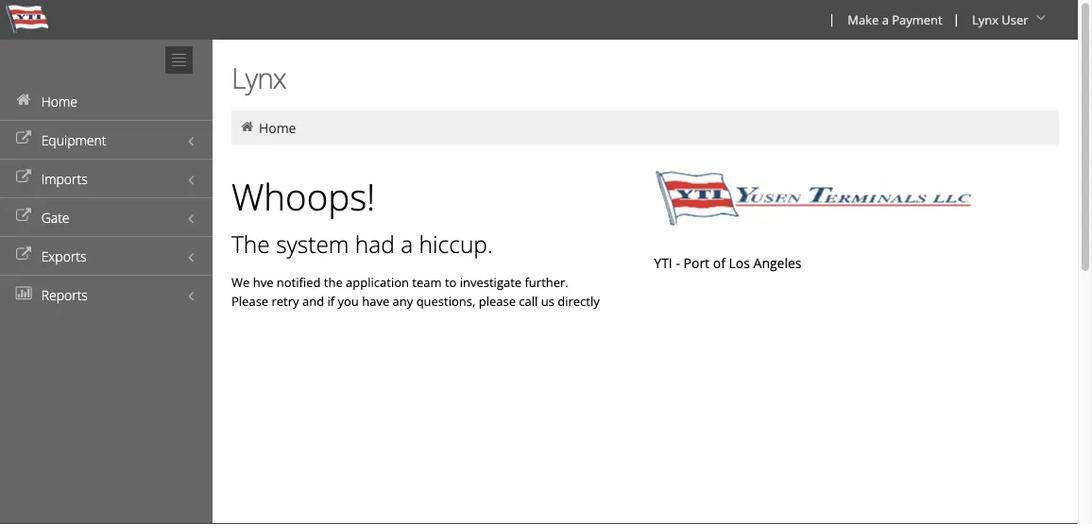 Task type: locate. For each thing, give the bounding box(es) containing it.
payment
[[892, 11, 943, 28]]

external link image inside gate link
[[14, 209, 33, 223]]

0 horizontal spatial lynx
[[232, 58, 286, 97]]

team
[[412, 274, 442, 291]]

investigate
[[460, 274, 522, 291]]

1 external link image from the top
[[14, 209, 33, 223]]

us
[[541, 293, 555, 310]]

the
[[324, 274, 343, 291]]

home link up whoops!
[[259, 119, 296, 137]]

a right make
[[882, 11, 889, 28]]

| right payment
[[953, 10, 960, 27]]

a
[[882, 11, 889, 28], [401, 229, 413, 260]]

1 vertical spatial a
[[401, 229, 413, 260]]

and
[[302, 293, 324, 310]]

-
[[676, 254, 680, 272]]

yti
[[654, 254, 673, 272]]

external link image left equipment at the left top
[[14, 132, 33, 145]]

home link up equipment at the left top
[[0, 81, 213, 120]]

external link image left imports on the top left
[[14, 171, 33, 184]]

0 vertical spatial home
[[41, 92, 77, 110]]

| left make
[[829, 10, 836, 27]]

external link image for imports
[[14, 171, 33, 184]]

further.
[[525, 274, 569, 291]]

a right had
[[401, 229, 413, 260]]

1 horizontal spatial home
[[259, 119, 296, 137]]

if
[[327, 293, 335, 310]]

1 vertical spatial external link image
[[14, 248, 33, 261]]

reports
[[41, 286, 88, 304]]

imports
[[41, 170, 88, 188]]

external link image left gate
[[14, 209, 33, 223]]

0 vertical spatial external link image
[[14, 209, 33, 223]]

to
[[445, 274, 457, 291]]

equipment
[[41, 131, 106, 149]]

lynx for lynx
[[232, 58, 286, 97]]

|
[[829, 10, 836, 27], [953, 10, 960, 27]]

port
[[684, 254, 710, 272]]

retry
[[272, 293, 299, 310]]

lynx for lynx user
[[973, 11, 999, 28]]

2 external link image from the top
[[14, 248, 33, 261]]

1 vertical spatial home image
[[239, 121, 256, 134]]

please
[[232, 293, 269, 310]]

make a payment
[[848, 11, 943, 28]]

home image up whoops!
[[239, 121, 256, 134]]

external link image inside "imports" link
[[14, 171, 33, 184]]

home link
[[0, 81, 213, 120], [259, 119, 296, 137]]

external link image up 'bar chart' icon
[[14, 248, 33, 261]]

1 horizontal spatial |
[[953, 10, 960, 27]]

equipment link
[[0, 120, 213, 159]]

whoops! the system had a hiccup.
[[232, 172, 493, 260]]

0 vertical spatial a
[[882, 11, 889, 28]]

0 horizontal spatial home
[[41, 92, 77, 110]]

hiccup.
[[419, 229, 493, 260]]

call
[[519, 293, 538, 310]]

0 horizontal spatial home image
[[14, 93, 33, 106]]

1 vertical spatial external link image
[[14, 171, 33, 184]]

external link image
[[14, 209, 33, 223], [14, 248, 33, 261]]

home up equipment at the left top
[[41, 92, 77, 110]]

had
[[355, 229, 395, 260]]

home image up equipment link
[[14, 93, 33, 106]]

home image
[[14, 93, 33, 106], [239, 121, 256, 134]]

system
[[276, 229, 349, 260]]

2 | from the left
[[953, 10, 960, 27]]

1 horizontal spatial lynx
[[973, 11, 999, 28]]

0 vertical spatial home image
[[14, 93, 33, 106]]

make
[[848, 11, 879, 28]]

external link image inside equipment link
[[14, 132, 33, 145]]

0 horizontal spatial |
[[829, 10, 836, 27]]

directly
[[558, 293, 600, 310]]

2 external link image from the top
[[14, 171, 33, 184]]

external link image inside exports link
[[14, 248, 33, 261]]

yti - port of los angeles
[[654, 254, 802, 272]]

0 vertical spatial lynx
[[973, 11, 999, 28]]

application
[[346, 274, 409, 291]]

0 horizontal spatial a
[[401, 229, 413, 260]]

reports link
[[0, 275, 213, 314]]

external link image for gate
[[14, 209, 33, 223]]

external link image
[[14, 132, 33, 145], [14, 171, 33, 184]]

home up whoops!
[[259, 119, 296, 137]]

bar chart image
[[14, 287, 33, 300]]

0 horizontal spatial home link
[[0, 81, 213, 120]]

user
[[1002, 11, 1029, 28]]

lynx
[[973, 11, 999, 28], [232, 58, 286, 97]]

external link image for equipment
[[14, 132, 33, 145]]

we hve notified the application team to investigate further. please retry and if you have any questions, please call us directly
[[232, 274, 600, 310]]

1 horizontal spatial home link
[[259, 119, 296, 137]]

1 vertical spatial lynx
[[232, 58, 286, 97]]

any
[[393, 293, 413, 310]]

1 external link image from the top
[[14, 132, 33, 145]]

home
[[41, 92, 77, 110], [259, 119, 296, 137]]

0 vertical spatial external link image
[[14, 132, 33, 145]]



Task type: describe. For each thing, give the bounding box(es) containing it.
external link image for exports
[[14, 248, 33, 261]]

imports link
[[0, 159, 213, 198]]

los
[[729, 254, 750, 272]]

lynx user link
[[964, 0, 1058, 40]]

whoops!
[[232, 172, 376, 222]]

angle down image
[[1032, 11, 1051, 24]]

exports link
[[0, 236, 213, 275]]

1 horizontal spatial home image
[[239, 121, 256, 134]]

of
[[713, 254, 726, 272]]

hve
[[253, 274, 274, 291]]

the
[[232, 229, 270, 260]]

exports
[[41, 247, 87, 265]]

we
[[232, 274, 250, 291]]

please
[[479, 293, 516, 310]]

have
[[362, 293, 390, 310]]

1 horizontal spatial a
[[882, 11, 889, 28]]

1 | from the left
[[829, 10, 836, 27]]

angeles
[[754, 254, 802, 272]]

lynx user
[[973, 11, 1029, 28]]

notified
[[277, 274, 321, 291]]

questions,
[[416, 293, 476, 310]]

gate
[[41, 208, 70, 226]]

gate link
[[0, 198, 213, 236]]

you
[[338, 293, 359, 310]]

a inside whoops! the system had a hiccup.
[[401, 229, 413, 260]]

1 vertical spatial home
[[259, 119, 296, 137]]

make a payment link
[[840, 0, 950, 40]]



Task type: vqa. For each thing, say whether or not it's contained in the screenshot.
any
yes



